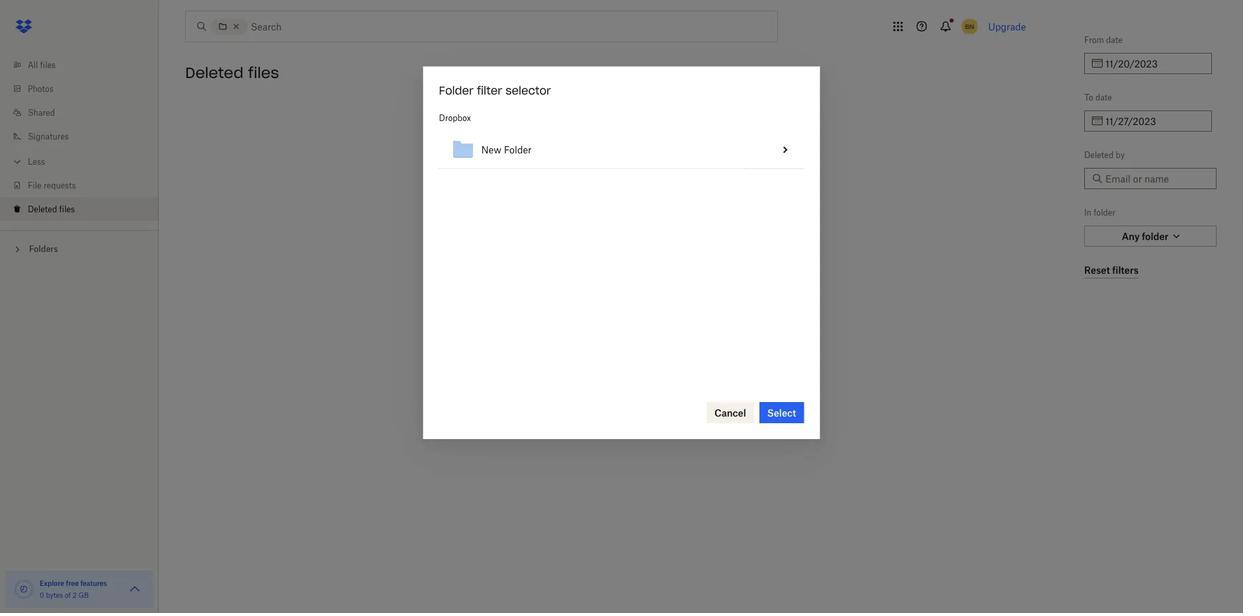 Task type: vqa. For each thing, say whether or not it's contained in the screenshot.
files to the right
yes



Task type: locate. For each thing, give the bounding box(es) containing it.
explore free features 0 bytes of 2 gb
[[40, 579, 107, 600]]

2 vertical spatial deleted
[[28, 204, 57, 214]]

cell
[[745, 131, 767, 169], [767, 131, 804, 169]]

file
[[28, 180, 41, 190]]

0 horizontal spatial deleted
[[28, 204, 57, 214]]

0 vertical spatial folder
[[439, 84, 474, 98]]

folder
[[1094, 207, 1116, 217]]

files inside list item
[[59, 204, 75, 214]]

date
[[1106, 35, 1123, 45], [1096, 92, 1112, 102]]

date right to
[[1096, 92, 1112, 102]]

from date
[[1085, 35, 1123, 45]]

less image
[[11, 155, 24, 168]]

2 horizontal spatial deleted
[[1085, 150, 1114, 160]]

1 cell from the left
[[745, 131, 767, 169]]

0 vertical spatial date
[[1106, 35, 1123, 45]]

all files
[[28, 60, 56, 70]]

list containing all files
[[0, 45, 159, 230]]

selector
[[506, 84, 551, 98]]

1 vertical spatial deleted files
[[28, 204, 75, 214]]

new folder table
[[439, 131, 804, 169]]

folder inside row
[[504, 144, 532, 156]]

in folder
[[1085, 207, 1116, 217]]

0 horizontal spatial deleted files
[[28, 204, 75, 214]]

signatures
[[28, 131, 69, 141]]

1 horizontal spatial deleted
[[185, 64, 243, 82]]

deleted files list item
[[0, 197, 159, 221]]

1 vertical spatial date
[[1096, 92, 1112, 102]]

bytes
[[46, 591, 63, 600]]

gb
[[79, 591, 89, 600]]

folder filter selector dialog
[[423, 67, 820, 439]]

dropbox image
[[11, 13, 37, 40]]

signatures link
[[11, 124, 159, 148]]

1 vertical spatial deleted
[[1085, 150, 1114, 160]]

shared
[[28, 108, 55, 117]]

1 horizontal spatial folder
[[504, 144, 532, 156]]

folder right 'new'
[[504, 144, 532, 156]]

quota usage element
[[13, 579, 34, 600]]

0 vertical spatial deleted files
[[185, 64, 279, 82]]

deleted files
[[185, 64, 279, 82], [28, 204, 75, 214]]

0
[[40, 591, 44, 600]]

free
[[66, 579, 79, 588]]

files
[[40, 60, 56, 70], [248, 64, 279, 82], [59, 204, 75, 214]]

1 vertical spatial folder
[[504, 144, 532, 156]]

list
[[0, 45, 159, 230]]

deleted
[[185, 64, 243, 82], [1085, 150, 1114, 160], [28, 204, 57, 214]]

new folder
[[481, 144, 532, 156]]

upgrade
[[988, 21, 1026, 32]]

less
[[28, 156, 45, 166]]

date for from date
[[1106, 35, 1123, 45]]

date right from
[[1106, 35, 1123, 45]]

select button
[[759, 402, 804, 423]]

template stateless image
[[777, 142, 793, 158]]

2 horizontal spatial files
[[248, 64, 279, 82]]

0 horizontal spatial files
[[40, 60, 56, 70]]

file requests
[[28, 180, 76, 190]]

folder up dropbox
[[439, 84, 474, 98]]

files for all files link
[[40, 60, 56, 70]]

features
[[80, 579, 107, 588]]

1 horizontal spatial deleted files
[[185, 64, 279, 82]]

1 horizontal spatial files
[[59, 204, 75, 214]]

deleted inside list item
[[28, 204, 57, 214]]

folder
[[439, 84, 474, 98], [504, 144, 532, 156]]

0 vertical spatial deleted
[[185, 64, 243, 82]]

of
[[65, 591, 71, 600]]

From date text field
[[1106, 56, 1204, 71]]



Task type: describe. For each thing, give the bounding box(es) containing it.
new folder row
[[439, 131, 804, 169]]

new
[[481, 144, 502, 156]]

shared link
[[11, 101, 159, 124]]

cancel button
[[707, 402, 754, 423]]

deleted by
[[1085, 150, 1125, 160]]

by
[[1116, 150, 1125, 160]]

2
[[73, 591, 77, 600]]

select
[[767, 407, 796, 418]]

0 horizontal spatial folder
[[439, 84, 474, 98]]

folders
[[29, 244, 58, 254]]

deleted files link
[[11, 197, 159, 221]]

files for deleted files link
[[59, 204, 75, 214]]

in
[[1085, 207, 1092, 217]]

explore
[[40, 579, 64, 588]]

dropbox
[[439, 113, 471, 123]]

filter
[[477, 84, 502, 98]]

all files link
[[11, 53, 159, 77]]

folder filter selector
[[439, 84, 551, 98]]

upgrade link
[[988, 21, 1026, 32]]

photos link
[[11, 77, 159, 101]]

to date
[[1085, 92, 1112, 102]]

all
[[28, 60, 38, 70]]

file requests link
[[11, 173, 159, 197]]

date for to date
[[1096, 92, 1112, 102]]

folders button
[[0, 239, 159, 258]]

cancel
[[715, 407, 746, 418]]

2 cell from the left
[[767, 131, 804, 169]]

deleted files inside list item
[[28, 204, 75, 214]]

photos
[[28, 84, 54, 94]]

to
[[1085, 92, 1094, 102]]

from
[[1085, 35, 1104, 45]]

requests
[[44, 180, 76, 190]]

To date text field
[[1106, 114, 1204, 128]]



